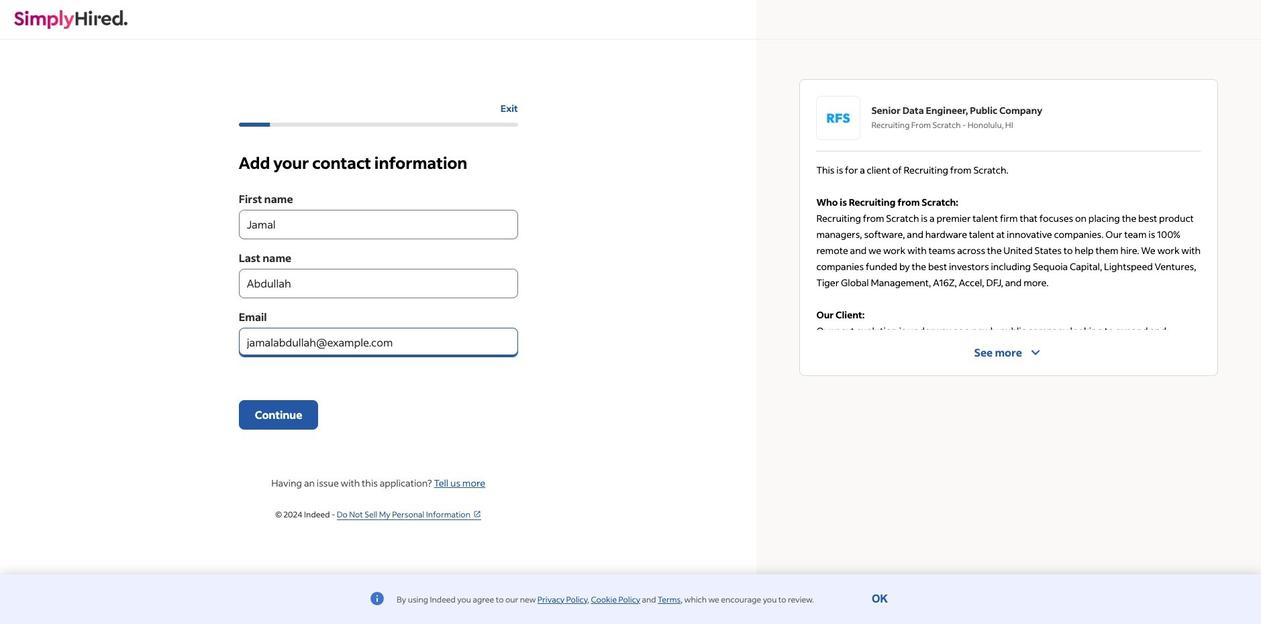 Task type: describe. For each thing, give the bounding box(es) containing it.
logo image
[[822, 102, 855, 134]]

progress progress bar
[[0, 123, 518, 127]]



Task type: vqa. For each thing, say whether or not it's contained in the screenshot.
SIMPLYHIRED LOGO
yes



Task type: locate. For each thing, give the bounding box(es) containing it.
None text field
[[239, 210, 518, 240], [239, 269, 518, 299], [239, 210, 518, 240], [239, 269, 518, 299]]

None email field
[[239, 328, 518, 358]]

simplyhired logo image
[[14, 10, 128, 29]]



